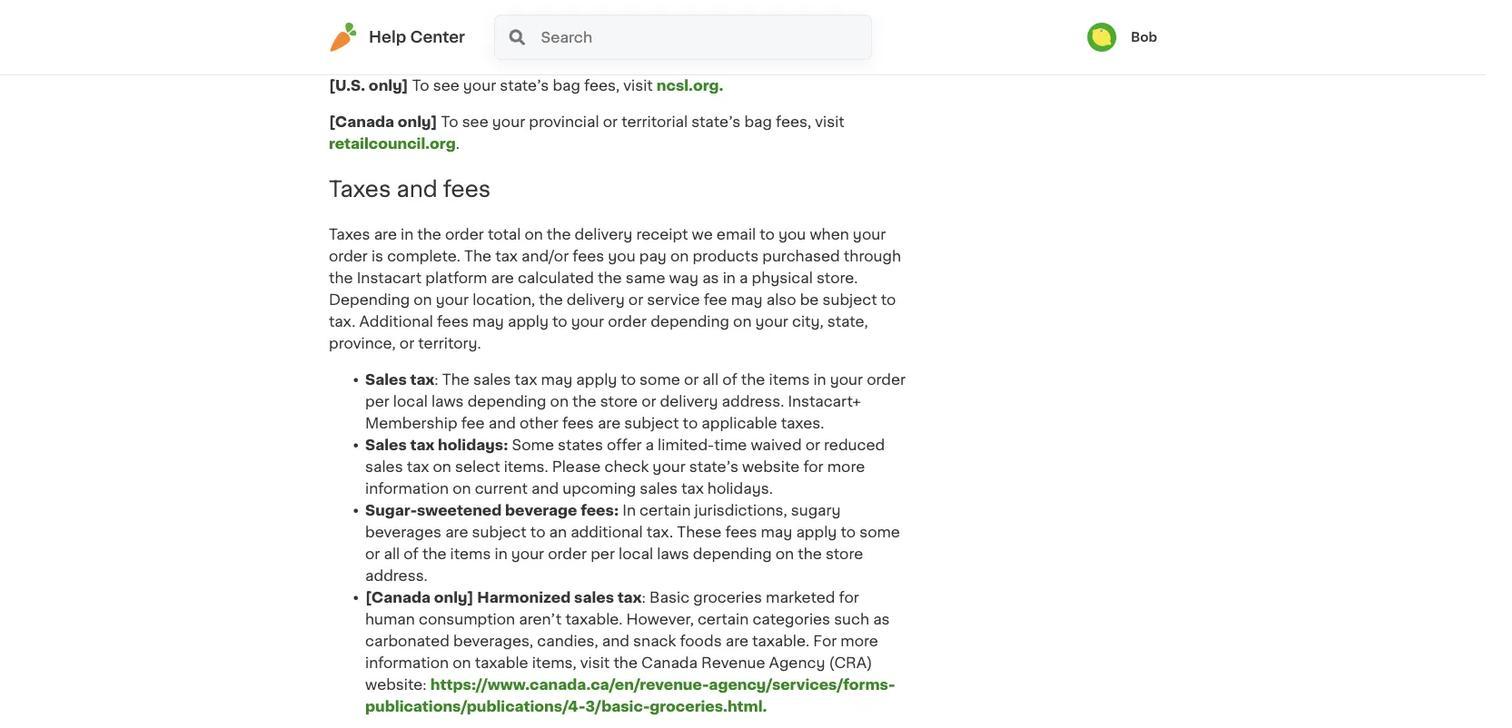 Task type: describe. For each thing, give the bounding box(es) containing it.
items.
[[504, 460, 549, 474]]

sales for sales tax
[[365, 372, 407, 387]]

order left total
[[445, 227, 484, 242]]

more inside basic groceries marketed for human consumption aren't taxable. however, certain categories such as carbonated beverages, candies, and snack foods are taxable. for more information on taxable items, visit the canada revenue agency (cra) website:
[[841, 634, 879, 649]]

retailer
[[800, 0, 850, 13]]

0 horizontal spatial you
[[608, 249, 636, 263]]

sugary
[[791, 503, 841, 518]]

province,
[[329, 336, 396, 351]]

on up and/or
[[525, 227, 543, 242]]

0 vertical spatial bag
[[553, 78, 581, 93]]

find
[[481, 20, 510, 35]]

also
[[767, 292, 797, 307]]

as inside taxes are in the order total on the delivery receipt we email to you when your order is complete. the tax and/or fees you pay on products purchased through the instacart platform are calculated the same way as in a physical store. depending on your location, the delivery or service fee may also be subject to tax.
[[703, 271, 719, 285]]

order inside additional fees may apply to your order depending on your city, state, province, or territory.
[[608, 314, 647, 329]]

tax down limited-
[[682, 481, 704, 496]]

store.
[[817, 271, 858, 285]]

categories
[[753, 612, 831, 627]]

canada
[[642, 656, 698, 670]]

all inside in certain jurisdictions, sugary beverages are subject to an additional tax. these fees may apply to some or all of the items in your order per local laws depending on the store address.
[[384, 547, 400, 561]]

marketed
[[766, 590, 835, 605]]

offer
[[607, 438, 642, 452]]

to inside we collect these fees per local city, state, provincial, territory, or retailer rules where applicable. to find more information about potential bottle deposit fees, please visit
[[461, 20, 478, 35]]

tax up membership
[[410, 372, 435, 387]]

the inside : the sales tax may apply to some or all of the items in your order per local laws depending on the store or delivery address. instacart+ membership fee and other fees are subject to applicable taxes.
[[442, 372, 470, 387]]

additional
[[571, 525, 643, 540]]

for inside basic groceries marketed for human consumption aren't taxable. however, certain categories such as carbonated beverages, candies, and snack foods are taxable. for more information on taxable items, visit the canada revenue agency (cra) website:
[[839, 590, 859, 605]]

center
[[410, 30, 465, 45]]

your down bottlebill.org .
[[463, 78, 496, 93]]

only] for [u.s. only] to see your state's bag fees, visit ncsl.org.
[[369, 78, 408, 93]]

delivery inside : the sales tax may apply to some or all of the items in your order per local laws depending on the store or delivery address. instacart+ membership fee and other fees are subject to applicable taxes.
[[660, 394, 718, 409]]

see for provincial
[[462, 114, 489, 129]]

and inside basic groceries marketed for human consumption aren't taxable. however, certain categories such as carbonated beverages, candies, and snack foods are taxable. for more information on taxable items, visit the canada revenue agency (cra) website:
[[602, 634, 630, 649]]

3/basic-
[[586, 699, 650, 714]]

taxes for taxes are in the order total on the delivery receipt we email to you when your order is complete. the tax and/or fees you pay on products purchased through the instacart platform are calculated the same way as in a physical store. depending on your location, the delivery or service fee may also be subject to tax.
[[329, 227, 370, 242]]

territory,
[[714, 0, 777, 13]]

your up through on the top right of the page
[[853, 227, 886, 242]]

laws inside in certain jurisdictions, sugary beverages are subject to an additional tax. these fees may apply to some or all of the items in your order per local laws depending on the store address.
[[657, 547, 689, 561]]

1 vertical spatial delivery
[[567, 292, 625, 307]]

beverages
[[365, 525, 442, 540]]

check
[[605, 460, 649, 474]]

are up location, on the left
[[491, 271, 514, 285]]

such
[[834, 612, 870, 627]]

https://www.canada.ca/en/revenue-agency/services/forms- publications/publications/4-3/basic-groceries.html. link
[[365, 678, 895, 714]]

agency
[[769, 656, 825, 670]]

tax inside : the sales tax may apply to some or all of the items in your order per local laws depending on the store or delivery address. instacart+ membership fee and other fees are subject to applicable taxes.
[[515, 372, 537, 387]]

: inside : the sales tax may apply to some or all of the items in your order per local laws depending on the store or delivery address. instacart+ membership fee and other fees are subject to applicable taxes.
[[435, 372, 439, 387]]

0 vertical spatial .
[[514, 42, 518, 56]]

or up offer at the left bottom
[[642, 394, 657, 409]]

instacart image
[[329, 23, 358, 52]]

fees up total
[[443, 178, 491, 200]]

some
[[512, 438, 554, 452]]

some inside : the sales tax may apply to some or all of the items in your order per local laws depending on the store or delivery address. instacart+ membership fee and other fees are subject to applicable taxes.
[[640, 372, 680, 387]]

your inside : the sales tax may apply to some or all of the items in your order per local laws depending on the store or delivery address. instacart+ membership fee and other fees are subject to applicable taxes.
[[830, 372, 863, 387]]

to down sugary
[[841, 525, 856, 540]]

on inside : the sales tax may apply to some or all of the items in your order per local laws depending on the store or delivery address. instacart+ membership fee and other fees are subject to applicable taxes.
[[550, 394, 569, 409]]

items inside : the sales tax may apply to some or all of the items in your order per local laws depending on the store or delivery address. instacart+ membership fee and other fees are subject to applicable taxes.
[[769, 372, 810, 387]]

a inside taxes are in the order total on the delivery receipt we email to you when your order is complete. the tax and/or fees you pay on products purchased through the instacart platform are calculated the same way as in a physical store. depending on your location, the delivery or service fee may also be subject to tax.
[[740, 271, 748, 285]]

complete.
[[387, 249, 461, 263]]

total
[[488, 227, 521, 242]]

fees, inside we collect these fees per local city, state, provincial, territory, or retailer rules where applicable. to find more information about potential bottle deposit fees, please visit
[[864, 20, 900, 35]]

agency/services/forms-
[[709, 678, 895, 692]]

may inside : the sales tax may apply to some or all of the items in your order per local laws depending on the store or delivery address. instacart+ membership fee and other fees are subject to applicable taxes.
[[541, 372, 573, 387]]

your down the calculated
[[571, 314, 604, 329]]

these
[[677, 525, 722, 540]]

tax. inside in certain jurisdictions, sugary beverages are subject to an additional tax. these fees may apply to some or all of the items in your order per local laws depending on the store address.
[[647, 525, 674, 540]]

basic groceries marketed for human consumption aren't taxable. however, certain categories such as carbonated beverages, candies, and snack foods are taxable. for more information on taxable items, visit the canada revenue agency (cra) website:
[[365, 590, 890, 692]]

these
[[410, 0, 451, 13]]

for
[[813, 634, 837, 649]]

to down additional fees may apply to your order depending on your city, state, province, or territory.
[[621, 372, 636, 387]]

through
[[844, 249, 901, 263]]

[canada for [canada only] harmonized sales tax :
[[365, 590, 431, 605]]

1 vertical spatial taxable.
[[752, 634, 810, 649]]

local inside we collect these fees per local city, state, provincial, territory, or retailer rules where applicable. to find more information about potential bottle deposit fees, please visit
[[518, 0, 553, 13]]

the up states
[[572, 394, 597, 409]]

territory.
[[418, 336, 481, 351]]

tax down membership
[[410, 438, 435, 452]]

bag inside [canada only] to see your provincial or territorial state's bag fees, visit retailcouncil.org .
[[745, 114, 772, 129]]

bottlebill.org .
[[414, 42, 518, 56]]

are inside basic groceries marketed for human consumption aren't taxable. however, certain categories such as carbonated beverages, candies, and snack foods are taxable. for more information on taxable items, visit the canada revenue agency (cra) website:
[[726, 634, 749, 649]]

0 vertical spatial delivery
[[575, 227, 633, 242]]

or inside the some states offer a limited-time waived or reduced sales tax on select items. please check your state's website for more information on current and upcoming sales tax holidays.
[[806, 438, 821, 452]]

pay
[[639, 249, 667, 263]]

ncsl.org.
[[657, 78, 724, 93]]

taxes and fees
[[329, 178, 491, 200]]

[u.s. only] to see your state's bag fees, visit ncsl.org.
[[329, 78, 724, 93]]

only] for [canada only] harmonized sales tax :
[[434, 590, 474, 605]]

on inside basic groceries marketed for human consumption aren't taxable. however, certain categories such as carbonated beverages, candies, and snack foods are taxable. for more information on taxable items, visit the canada revenue agency (cra) website:
[[453, 656, 471, 670]]

of inside : the sales tax may apply to some or all of the items in your order per local laws depending on the store or delivery address. instacart+ membership fee and other fees are subject to applicable taxes.
[[723, 372, 738, 387]]

to down through on the top right of the page
[[881, 292, 896, 307]]

and down "retailcouncil.org"
[[397, 178, 438, 200]]

on up sweetened
[[453, 481, 471, 496]]

to up limited-
[[683, 416, 698, 431]]

membership
[[365, 416, 458, 431]]

in inside : the sales tax may apply to some or all of the items in your order per local laws depending on the store or delivery address. instacart+ membership fee and other fees are subject to applicable taxes.
[[814, 372, 827, 387]]

local inside : the sales tax may apply to some or all of the items in your order per local laws depending on the store or delivery address. instacart+ membership fee and other fees are subject to applicable taxes.
[[393, 394, 428, 409]]

per inside we collect these fees per local city, state, provincial, territory, or retailer rules where applicable. to find more information about potential bottle deposit fees, please visit
[[490, 0, 515, 13]]

website
[[742, 460, 800, 474]]

sales down check
[[640, 481, 678, 496]]

in
[[623, 503, 636, 518]]

to right the "email" at top
[[760, 227, 775, 242]]

apply inside additional fees may apply to your order depending on your city, state, province, or territory.
[[508, 314, 549, 329]]

sales up sugar-
[[365, 460, 403, 474]]

in up complete.
[[401, 227, 414, 242]]

additional
[[359, 314, 433, 329]]

service
[[647, 292, 700, 307]]

your down also
[[756, 314, 789, 329]]

applicable
[[702, 416, 778, 431]]

help center
[[369, 30, 465, 45]]

collect
[[356, 0, 406, 13]]

sales up the candies,
[[574, 590, 614, 605]]

purchased
[[763, 249, 840, 263]]

https://www.canada.ca/en/revenue-
[[431, 678, 709, 692]]

on up way
[[671, 249, 689, 263]]

in down products
[[723, 271, 736, 285]]

0 vertical spatial you
[[779, 227, 806, 242]]

ncsl.org. link
[[657, 78, 724, 93]]

way
[[669, 271, 699, 285]]

state's inside [canada only] to see your provincial or territorial state's bag fees, visit retailcouncil.org .
[[692, 114, 741, 129]]

visit inside we collect these fees per local city, state, provincial, territory, or retailer rules where applicable. to find more information about potential bottle deposit fees, please visit
[[381, 42, 411, 56]]

on up additional
[[414, 292, 432, 307]]

platform
[[425, 271, 487, 285]]

order inside in certain jurisdictions, sugary beverages are subject to an additional tax. these fees may apply to some or all of the items in your order per local laws depending on the store address.
[[548, 547, 587, 561]]

help
[[369, 30, 406, 45]]

Search search field
[[539, 15, 871, 59]]

store inside in certain jurisdictions, sugary beverages are subject to an additional tax. these fees may apply to some or all of the items in your order per local laws depending on the store address.
[[826, 547, 863, 561]]

the up applicable
[[741, 372, 765, 387]]

select
[[455, 460, 500, 474]]

more inside the some states offer a limited-time waived or reduced sales tax on select items. please check your state's website for more information on current and upcoming sales tax holidays.
[[828, 460, 865, 474]]

in certain jurisdictions, sugary beverages are subject to an additional tax. these fees may apply to some or all of the items in your order per local laws depending on the store address.
[[365, 503, 900, 583]]

information inside we collect these fees per local city, state, provincial, territory, or retailer rules where applicable. to find more information about potential bottle deposit fees, please visit
[[555, 20, 639, 35]]

deposit
[[805, 20, 860, 35]]

bottlebill.org
[[414, 42, 514, 56]]

potential
[[689, 20, 754, 35]]

candies,
[[537, 634, 599, 649]]

or inside in certain jurisdictions, sugary beverages are subject to an additional tax. these fees may apply to some or all of the items in your order per local laws depending on the store address.
[[365, 547, 380, 561]]

fees:
[[581, 503, 619, 518]]

aren't
[[519, 612, 562, 627]]

to for [canada
[[441, 114, 458, 129]]

address. inside : the sales tax may apply to some or all of the items in your order per local laws depending on the store or delivery address. instacart+ membership fee and other fees are subject to applicable taxes.
[[722, 394, 784, 409]]

the down the calculated
[[539, 292, 563, 307]]

other
[[520, 416, 559, 431]]

consumption
[[419, 612, 515, 627]]

website:
[[365, 678, 427, 692]]

basic
[[650, 590, 690, 605]]

your inside in certain jurisdictions, sugary beverages are subject to an additional tax. these fees may apply to some or all of the items in your order per local laws depending on the store address.
[[511, 547, 544, 561]]

retailcouncil.org
[[329, 136, 456, 151]]

your inside the some states offer a limited-time waived or reduced sales tax on select items. please check your state's website for more information on current and upcoming sales tax holidays.
[[653, 460, 686, 474]]

more inside we collect these fees per local city, state, provincial, territory, or retailer rules where applicable. to find more information about potential bottle deposit fees, please visit
[[513, 20, 551, 35]]

an
[[549, 525, 567, 540]]

beverages,
[[453, 634, 534, 649]]

snack
[[633, 634, 676, 649]]

fee inside : the sales tax may apply to some or all of the items in your order per local laws depending on the store or delivery address. instacart+ membership fee and other fees are subject to applicable taxes.
[[461, 416, 485, 431]]

when
[[810, 227, 849, 242]]

fees inside additional fees may apply to your order depending on your city, state, province, or territory.
[[437, 314, 469, 329]]

depending
[[329, 292, 410, 307]]

retailcouncil.org link
[[329, 136, 456, 151]]

groceries
[[693, 590, 762, 605]]

order left is
[[329, 249, 368, 263]]

help center link
[[329, 23, 465, 52]]

tax down sales tax holidays:
[[407, 460, 429, 474]]

the left same
[[598, 271, 622, 285]]

instacart
[[357, 271, 422, 285]]

the inside basic groceries marketed for human consumption aren't taxable. however, certain categories such as carbonated beverages, candies, and snack foods are taxable. for more information on taxable items, visit the canada revenue agency (cra) website:
[[614, 656, 638, 670]]

the up complete.
[[417, 227, 442, 242]]



Task type: vqa. For each thing, say whether or not it's contained in the screenshot.
[U.S.
yes



Task type: locate. For each thing, give the bounding box(es) containing it.
2 horizontal spatial local
[[619, 547, 653, 561]]

as
[[703, 271, 719, 285], [873, 612, 890, 627]]

current
[[475, 481, 528, 496]]

0 horizontal spatial apply
[[508, 314, 549, 329]]

may inside taxes are in the order total on the delivery receipt we email to you when your order is complete. the tax and/or fees you pay on products purchased through the instacart platform are calculated the same way as in a physical store. depending on your location, the delivery or service fee may also be subject to tax.
[[731, 292, 763, 307]]

0 horizontal spatial all
[[384, 547, 400, 561]]

fees inside : the sales tax may apply to some or all of the items in your order per local laws depending on the store or delivery address. instacart+ membership fee and other fees are subject to applicable taxes.
[[562, 416, 594, 431]]

0 horizontal spatial address.
[[365, 569, 428, 583]]

a inside the some states offer a limited-time waived or reduced sales tax on select items. please check your state's website for more information on current and upcoming sales tax holidays.
[[646, 438, 654, 452]]

the up depending
[[329, 271, 353, 285]]

1 horizontal spatial of
[[723, 372, 738, 387]]

are up offer at the left bottom
[[598, 416, 621, 431]]

may left also
[[731, 292, 763, 307]]

all inside : the sales tax may apply to some or all of the items in your order per local laws depending on the store or delivery address. instacart+ membership fee and other fees are subject to applicable taxes.
[[703, 372, 719, 387]]

applicable.
[[377, 20, 457, 35]]

1 vertical spatial apply
[[576, 372, 617, 387]]

1 vertical spatial as
[[873, 612, 890, 627]]

to for [u.s.
[[412, 78, 429, 93]]

0 horizontal spatial .
[[456, 136, 460, 151]]

more right find
[[513, 20, 551, 35]]

1 vertical spatial to
[[412, 78, 429, 93]]

taxes are in the order total on the delivery receipt we email to you when your order is complete. the tax and/or fees you pay on products purchased through the instacart platform are calculated the same way as in a physical store. depending on your location, the delivery or service fee may also be subject to tax.
[[329, 227, 901, 329]]

2 horizontal spatial fees,
[[864, 20, 900, 35]]

0 vertical spatial apply
[[508, 314, 549, 329]]

on down sales tax holidays:
[[433, 460, 451, 474]]

items,
[[532, 656, 577, 670]]

1 vertical spatial bag
[[745, 114, 772, 129]]

1 vertical spatial of
[[404, 547, 419, 561]]

1 horizontal spatial items
[[769, 372, 810, 387]]

1 vertical spatial all
[[384, 547, 400, 561]]

[canada only] harmonized sales tax :
[[365, 590, 650, 605]]

2 vertical spatial subject
[[472, 525, 527, 540]]

https://www.canada.ca/en/revenue-agency/services/forms- publications/publications/4-3/basic-groceries.html.
[[365, 678, 895, 714]]

1 vertical spatial subject
[[625, 416, 679, 431]]

1 horizontal spatial :
[[642, 590, 646, 605]]

0 horizontal spatial for
[[804, 460, 824, 474]]

1 taxes from the top
[[329, 178, 391, 200]]

1 vertical spatial [canada
[[365, 590, 431, 605]]

information left about
[[555, 20, 639, 35]]

certain inside basic groceries marketed for human consumption aren't taxable. however, certain categories such as carbonated beverages, candies, and snack foods are taxable. for more information on taxable items, visit the canada revenue agency (cra) website:
[[698, 612, 749, 627]]

territorial
[[622, 114, 688, 129]]

depending up other
[[468, 394, 547, 409]]

publications/publications/4-
[[365, 699, 586, 714]]

subject down the store. at the top
[[823, 292, 878, 307]]

subject inside taxes are in the order total on the delivery receipt we email to you when your order is complete. the tax and/or fees you pay on products purchased through the instacart platform are calculated the same way as in a physical store. depending on your location, the delivery or service fee may also be subject to tax.
[[823, 292, 878, 307]]

subject down "sugar-sweetened beverage fees:" on the bottom of page
[[472, 525, 527, 540]]

0 vertical spatial fees,
[[864, 20, 900, 35]]

you left pay on the top left
[[608, 249, 636, 263]]

0 horizontal spatial per
[[365, 394, 390, 409]]

to inside additional fees may apply to your order depending on your city, state, province, or territory.
[[553, 314, 568, 329]]

delivery up limited-
[[660, 394, 718, 409]]

of inside in certain jurisdictions, sugary beverages are subject to an additional tax. these fees may apply to some or all of the items in your order per local laws depending on the store address.
[[404, 547, 419, 561]]

[canada for [canada only] to see your provincial or territorial state's bag fees, visit retailcouncil.org .
[[329, 114, 394, 129]]

or inside taxes are in the order total on the delivery receipt we email to you when your order is complete. the tax and/or fees you pay on products purchased through the instacart platform are calculated the same way as in a physical store. depending on your location, the delivery or service fee may also be subject to tax.
[[629, 292, 643, 307]]

or
[[781, 0, 796, 13], [603, 114, 618, 129], [629, 292, 643, 307], [400, 336, 415, 351], [684, 372, 699, 387], [642, 394, 657, 409], [806, 438, 821, 452], [365, 547, 380, 561]]

laws down these
[[657, 547, 689, 561]]

sales tax
[[365, 372, 435, 387]]

per down 'additional'
[[591, 547, 615, 561]]

0 horizontal spatial :
[[435, 372, 439, 387]]

1 horizontal spatial state,
[[828, 314, 868, 329]]

0 vertical spatial fee
[[704, 292, 728, 307]]

depending inside in certain jurisdictions, sugary beverages are subject to an additional tax. these fees may apply to some or all of the items in your order per local laws depending on the store address.
[[693, 547, 772, 561]]

local
[[518, 0, 553, 13], [393, 394, 428, 409], [619, 547, 653, 561]]

on inside in certain jurisdictions, sugary beverages are subject to an additional tax. these fees may apply to some or all of the items in your order per local laws depending on the store address.
[[776, 547, 794, 561]]

0 horizontal spatial taxable.
[[566, 612, 623, 627]]

0 vertical spatial city,
[[557, 0, 588, 13]]

0 horizontal spatial to
[[412, 78, 429, 93]]

local inside in certain jurisdictions, sugary beverages are subject to an additional tax. these fees may apply to some or all of the items in your order per local laws depending on the store address.
[[619, 547, 653, 561]]

taxable.
[[566, 612, 623, 627], [752, 634, 810, 649]]

: the sales tax may apply to some or all of the items in your order per local laws depending on the store or delivery address. instacart+ membership fee and other fees are subject to applicable taxes.
[[365, 372, 906, 431]]

0 horizontal spatial bag
[[553, 78, 581, 93]]

order inside : the sales tax may apply to some or all of the items in your order per local laws depending on the store or delivery address. instacart+ membership fee and other fees are subject to applicable taxes.
[[867, 372, 906, 387]]

bob
[[1131, 31, 1158, 44]]

apply down additional fees may apply to your order depending on your city, state, province, or territory.
[[576, 372, 617, 387]]

0 vertical spatial store
[[600, 394, 638, 409]]

subject inside in certain jurisdictions, sugary beverages are subject to an additional tax. these fees may apply to some or all of the items in your order per local laws depending on the store address.
[[472, 525, 527, 540]]

to down the calculated
[[553, 314, 568, 329]]

instacart+
[[788, 394, 861, 409]]

1 horizontal spatial a
[[740, 271, 748, 285]]

per inside : the sales tax may apply to some or all of the items in your order per local laws depending on the store or delivery address. instacart+ membership fee and other fees are subject to applicable taxes.
[[365, 394, 390, 409]]

1 horizontal spatial per
[[490, 0, 515, 13]]

: down territory.
[[435, 372, 439, 387]]

1 horizontal spatial address.
[[722, 394, 784, 409]]

as inside basic groceries marketed for human consumption aren't taxable. however, certain categories such as carbonated beverages, candies, and snack foods are taxable. for more information on taxable items, visit the canada revenue agency (cra) website:
[[873, 612, 890, 627]]

state, inside we collect these fees per local city, state, provincial, territory, or retailer rules where applicable. to find more information about potential bottle deposit fees, please visit
[[592, 0, 633, 13]]

city, inside we collect these fees per local city, state, provincial, territory, or retailer rules where applicable. to find more information about potential bottle deposit fees, please visit
[[557, 0, 588, 13]]

1 horizontal spatial apply
[[576, 372, 617, 387]]

certain inside in certain jurisdictions, sugary beverages are subject to an additional tax. these fees may apply to some or all of the items in your order per local laws depending on the store address.
[[640, 503, 691, 518]]

order down same
[[608, 314, 647, 329]]

information inside basic groceries marketed for human consumption aren't taxable. however, certain categories such as carbonated beverages, candies, and snack foods are taxable. for more information on taxable items, visit the canada revenue agency (cra) website:
[[365, 656, 449, 670]]

only] right "[u.s."
[[369, 78, 408, 93]]

on down 'physical'
[[733, 314, 752, 329]]

fee
[[704, 292, 728, 307], [461, 416, 485, 431]]

city, inside additional fees may apply to your order depending on your city, state, province, or territory.
[[792, 314, 824, 329]]

human
[[365, 612, 415, 627]]

1 horizontal spatial all
[[703, 372, 719, 387]]

see down bottlebill.org
[[433, 78, 460, 93]]

0 vertical spatial [canada
[[329, 114, 394, 129]]

[canada inside [canada only] to see your provincial or territorial state's bag fees, visit retailcouncil.org .
[[329, 114, 394, 129]]

and left snack
[[602, 634, 630, 649]]

to left an
[[531, 525, 546, 540]]

state, left "provincial,"
[[592, 0, 633, 13]]

1 vertical spatial information
[[365, 481, 449, 496]]

fee inside taxes are in the order total on the delivery receipt we email to you when your order is complete. the tax and/or fees you pay on products purchased through the instacart platform are calculated the same way as in a physical store. depending on your location, the delivery or service fee may also be subject to tax.
[[704, 292, 728, 307]]

fee right the service
[[704, 292, 728, 307]]

1 horizontal spatial store
[[826, 547, 863, 561]]

sales tax holidays:
[[365, 438, 508, 452]]

city,
[[557, 0, 588, 13], [792, 314, 824, 329]]

as down products
[[703, 271, 719, 285]]

may inside in certain jurisdictions, sugary beverages are subject to an additional tax. these fees may apply to some or all of the items in your order per local laws depending on the store address.
[[761, 525, 793, 540]]

taxable
[[475, 656, 529, 670]]

1 horizontal spatial some
[[860, 525, 900, 540]]

email
[[717, 227, 756, 242]]

on inside additional fees may apply to your order depending on your city, state, province, or territory.
[[733, 314, 752, 329]]

more
[[513, 20, 551, 35], [828, 460, 865, 474], [841, 634, 879, 649]]

rules
[[854, 0, 890, 13]]

you up purchased
[[779, 227, 806, 242]]

0 horizontal spatial laws
[[432, 394, 464, 409]]

bottle
[[757, 20, 801, 35]]

on up other
[[550, 394, 569, 409]]

and inside : the sales tax may apply to some or all of the items in your order per local laws depending on the store or delivery address. instacart+ membership fee and other fees are subject to applicable taxes.
[[489, 416, 516, 431]]

or up limited-
[[684, 372, 699, 387]]

groceries.html.
[[650, 699, 767, 714]]

: left basic
[[642, 590, 646, 605]]

1 vertical spatial more
[[828, 460, 865, 474]]

physical
[[752, 271, 813, 285]]

only] up "retailcouncil.org"
[[398, 114, 438, 129]]

the up and/or
[[547, 227, 571, 242]]

address. up human
[[365, 569, 428, 583]]

1 horizontal spatial laws
[[657, 547, 689, 561]]

1 vertical spatial laws
[[657, 547, 689, 561]]

1 vertical spatial some
[[860, 525, 900, 540]]

provincial
[[529, 114, 599, 129]]

0 horizontal spatial of
[[404, 547, 419, 561]]

0 vertical spatial only]
[[369, 78, 408, 93]]

or down same
[[629, 292, 643, 307]]

0 horizontal spatial city,
[[557, 0, 588, 13]]

2 vertical spatial only]
[[434, 590, 474, 605]]

0 vertical spatial all
[[703, 372, 719, 387]]

items
[[769, 372, 810, 387], [450, 547, 491, 561]]

tax up however,
[[618, 590, 642, 605]]

some down reduced
[[860, 525, 900, 540]]

certain right in
[[640, 503, 691, 518]]

0 horizontal spatial as
[[703, 271, 719, 285]]

and up beverage
[[532, 481, 559, 496]]

1 vertical spatial sales
[[365, 438, 407, 452]]

0 horizontal spatial see
[[433, 78, 460, 93]]

in up [canada only] harmonized sales tax :
[[495, 547, 508, 561]]

2 vertical spatial local
[[619, 547, 653, 561]]

provincial,
[[636, 0, 711, 13]]

state, inside additional fees may apply to your order depending on your city, state, province, or territory.
[[828, 314, 868, 329]]

1 horizontal spatial bag
[[745, 114, 772, 129]]

are up is
[[374, 227, 397, 242]]

of down beverages
[[404, 547, 419, 561]]

1 horizontal spatial to
[[441, 114, 458, 129]]

to up "retailcouncil.org"
[[441, 114, 458, 129]]

tax. up 'province,'
[[329, 314, 356, 329]]

state,
[[592, 0, 633, 13], [828, 314, 868, 329]]

the down beverages
[[422, 547, 447, 561]]

2 vertical spatial depending
[[693, 547, 772, 561]]

foods
[[680, 634, 722, 649]]

and inside the some states offer a limited-time waived or reduced sales tax on select items. please check your state's website for more information on current and upcoming sales tax holidays.
[[532, 481, 559, 496]]

1 horizontal spatial for
[[839, 590, 859, 605]]

0 vertical spatial more
[[513, 20, 551, 35]]

information inside the some states offer a limited-time waived or reduced sales tax on select items. please check your state's website for more information on current and upcoming sales tax holidays.
[[365, 481, 449, 496]]

holidays:
[[438, 438, 508, 452]]

1 vertical spatial fee
[[461, 416, 485, 431]]

0 vertical spatial address.
[[722, 394, 784, 409]]

0 vertical spatial local
[[518, 0, 553, 13]]

1 vertical spatial see
[[462, 114, 489, 129]]

for right website
[[804, 460, 824, 474]]

state's down time
[[689, 460, 739, 474]]

fees up states
[[562, 416, 594, 431]]

for inside the some states offer a limited-time waived or reduced sales tax on select items. please check your state's website for more information on current and upcoming sales tax holidays.
[[804, 460, 824, 474]]

the down territory.
[[442, 372, 470, 387]]

see down [u.s. only] to see your state's bag fees, visit ncsl.org.
[[462, 114, 489, 129]]

1 vertical spatial state's
[[692, 114, 741, 129]]

0 horizontal spatial a
[[646, 438, 654, 452]]

holidays.
[[708, 481, 773, 496]]

tax. left these
[[647, 525, 674, 540]]

on down beverages,
[[453, 656, 471, 670]]

taxes up instacart
[[329, 227, 370, 242]]

.
[[514, 42, 518, 56], [456, 136, 460, 151]]

items down sweetened
[[450, 547, 491, 561]]

taxes for taxes and fees
[[329, 178, 391, 200]]

store inside : the sales tax may apply to some or all of the items in your order per local laws depending on the store or delivery address. instacart+ membership fee and other fees are subject to applicable taxes.
[[600, 394, 638, 409]]

your down limited-
[[653, 460, 686, 474]]

may down location, on the left
[[473, 314, 504, 329]]

products
[[693, 249, 759, 263]]

please
[[552, 460, 601, 474]]

taxes.
[[781, 416, 824, 431]]

all up applicable
[[703, 372, 719, 387]]

your up "instacart+"
[[830, 372, 863, 387]]

a down products
[[740, 271, 748, 285]]

laws up membership
[[432, 394, 464, 409]]

0 horizontal spatial items
[[450, 547, 491, 561]]

states
[[558, 438, 603, 452]]

the down sugary
[[798, 547, 822, 561]]

1 horizontal spatial city,
[[792, 314, 824, 329]]

0 horizontal spatial store
[[600, 394, 638, 409]]

0 horizontal spatial fee
[[461, 416, 485, 431]]

1 horizontal spatial subject
[[625, 416, 679, 431]]

limited-
[[658, 438, 714, 452]]

are inside : the sales tax may apply to some or all of the items in your order per local laws depending on the store or delivery address. instacart+ membership fee and other fees are subject to applicable taxes.
[[598, 416, 621, 431]]

0 vertical spatial taxable.
[[566, 612, 623, 627]]

subject inside : the sales tax may apply to some or all of the items in your order per local laws depending on the store or delivery address. instacart+ membership fee and other fees are subject to applicable taxes.
[[625, 416, 679, 431]]

2 vertical spatial delivery
[[660, 394, 718, 409]]

fees, inside [canada only] to see your provincial or territorial state's bag fees, visit retailcouncil.org .
[[776, 114, 812, 129]]

visit inside [canada only] to see your provincial or territorial state's bag fees, visit retailcouncil.org .
[[815, 114, 845, 129]]

apply down sugary
[[796, 525, 837, 540]]

1 vertical spatial .
[[456, 136, 460, 151]]

2 vertical spatial state's
[[689, 460, 739, 474]]

sales
[[473, 372, 511, 387], [365, 460, 403, 474], [640, 481, 678, 496], [574, 590, 614, 605]]

revenue
[[702, 656, 766, 670]]

:
[[435, 372, 439, 387], [642, 590, 646, 605]]

reduced
[[824, 438, 885, 452]]

some inside in certain jurisdictions, sugary beverages are subject to an additional tax. these fees may apply to some or all of the items in your order per local laws depending on the store address.
[[860, 525, 900, 540]]

2 vertical spatial to
[[441, 114, 458, 129]]

sugar-
[[365, 503, 417, 518]]

may inside additional fees may apply to your order depending on your city, state, province, or territory.
[[473, 314, 504, 329]]

your down 'platform'
[[436, 292, 469, 307]]

0 vertical spatial certain
[[640, 503, 691, 518]]

or inside [canada only] to see your provincial or territorial state's bag fees, visit retailcouncil.org .
[[603, 114, 618, 129]]

1 horizontal spatial certain
[[698, 612, 749, 627]]

and
[[397, 178, 438, 200], [489, 416, 516, 431], [532, 481, 559, 496], [602, 634, 630, 649]]

[u.s.
[[329, 78, 365, 93]]

fees up the calculated
[[573, 249, 604, 263]]

fees inside in certain jurisdictions, sugary beverages are subject to an additional tax. these fees may apply to some or all of the items in your order per local laws depending on the store address.
[[726, 525, 757, 540]]

store down sugary
[[826, 547, 863, 561]]

1 horizontal spatial you
[[779, 227, 806, 242]]

beverage
[[505, 503, 577, 518]]

1 sales from the top
[[365, 372, 407, 387]]

2 vertical spatial fees,
[[776, 114, 812, 129]]

to
[[760, 227, 775, 242], [881, 292, 896, 307], [553, 314, 568, 329], [621, 372, 636, 387], [683, 416, 698, 431], [531, 525, 546, 540], [841, 525, 856, 540]]

address. up applicable
[[722, 394, 784, 409]]

or inside we collect these fees per local city, state, provincial, territory, or retailer rules where applicable. to find more information about potential bottle deposit fees, please visit
[[781, 0, 796, 13]]

1 vertical spatial city,
[[792, 314, 824, 329]]

1 vertical spatial only]
[[398, 114, 438, 129]]

of
[[723, 372, 738, 387], [404, 547, 419, 561]]

1 horizontal spatial as
[[873, 612, 890, 627]]

0 vertical spatial as
[[703, 271, 719, 285]]

. up [u.s. only] to see your state's bag fees, visit ncsl.org.
[[514, 42, 518, 56]]

0 horizontal spatial fees,
[[584, 78, 620, 93]]

some up limited-
[[640, 372, 680, 387]]

bob link
[[1088, 23, 1158, 52]]

per inside in certain jurisdictions, sugary beverages are subject to an additional tax. these fees may apply to some or all of the items in your order per local laws depending on the store address.
[[591, 547, 615, 561]]

sweetened
[[417, 503, 502, 518]]

apply inside in certain jurisdictions, sugary beverages are subject to an additional tax. these fees may apply to some or all of the items in your order per local laws depending on the store address.
[[796, 525, 837, 540]]

the inside taxes are in the order total on the delivery receipt we email to you when your order is complete. the tax and/or fees you pay on products purchased through the instacart platform are calculated the same way as in a physical store. depending on your location, the delivery or service fee may also be subject to tax.
[[464, 249, 492, 263]]

1 vertical spatial state,
[[828, 314, 868, 329]]

1 horizontal spatial taxable.
[[752, 634, 810, 649]]

are up revenue
[[726, 634, 749, 649]]

on up marketed
[[776, 547, 794, 561]]

calculated
[[518, 271, 594, 285]]

delivery left receipt
[[575, 227, 633, 242]]

to
[[461, 20, 478, 35], [412, 78, 429, 93], [441, 114, 458, 129]]

. inside [canada only] to see your provincial or territorial state's bag fees, visit retailcouncil.org .
[[456, 136, 460, 151]]

additional fees may apply to your order depending on your city, state, province, or territory.
[[329, 314, 868, 351]]

depending inside : the sales tax may apply to some or all of the items in your order per local laws depending on the store or delivery address. instacart+ membership fee and other fees are subject to applicable taxes.
[[468, 394, 547, 409]]

2 horizontal spatial to
[[461, 20, 478, 35]]

see
[[433, 78, 460, 93], [462, 114, 489, 129]]

2 taxes from the top
[[329, 227, 370, 242]]

only] inside [canada only] to see your provincial or territorial state's bag fees, visit retailcouncil.org .
[[398, 114, 438, 129]]

only] for [canada only] to see your provincial or territorial state's bag fees, visit retailcouncil.org .
[[398, 114, 438, 129]]

store up offer at the left bottom
[[600, 394, 638, 409]]

state, down the store. at the top
[[828, 314, 868, 329]]

or inside additional fees may apply to your order depending on your city, state, province, or territory.
[[400, 336, 415, 351]]

tax up other
[[515, 372, 537, 387]]

1 vertical spatial per
[[365, 394, 390, 409]]

your up harmonized in the bottom left of the page
[[511, 547, 544, 561]]

sales inside : the sales tax may apply to some or all of the items in your order per local laws depending on the store or delivery address. instacart+ membership fee and other fees are subject to applicable taxes.
[[473, 372, 511, 387]]

the up 'platform'
[[464, 249, 492, 263]]

0 horizontal spatial local
[[393, 394, 428, 409]]

location,
[[473, 292, 535, 307]]

sales for sales tax holidays:
[[365, 438, 407, 452]]

1 horizontal spatial local
[[518, 0, 553, 13]]

0 vertical spatial state's
[[500, 78, 549, 93]]

local down 'additional'
[[619, 547, 653, 561]]

user avatar image
[[1088, 23, 1117, 52]]

harmonized
[[477, 590, 571, 605]]

0 vertical spatial to
[[461, 20, 478, 35]]

tax. inside taxes are in the order total on the delivery receipt we email to you when your order is complete. the tax and/or fees you pay on products purchased through the instacart platform are calculated the same way as in a physical store. depending on your location, the delivery or service fee may also be subject to tax.
[[329, 314, 356, 329]]

per down sales tax
[[365, 394, 390, 409]]

apply down location, on the left
[[508, 314, 549, 329]]

upcoming
[[563, 481, 636, 496]]

a right offer at the left bottom
[[646, 438, 654, 452]]

in inside in certain jurisdictions, sugary beverages are subject to an additional tax. these fees may apply to some or all of the items in your order per local laws depending on the store address.
[[495, 547, 508, 561]]

fees inside we collect these fees per local city, state, provincial, territory, or retailer rules where applicable. to find more information about potential bottle deposit fees, please visit
[[455, 0, 487, 13]]

are down sweetened
[[445, 525, 468, 540]]

1 vertical spatial items
[[450, 547, 491, 561]]

1 vertical spatial depending
[[468, 394, 547, 409]]

1 horizontal spatial fee
[[704, 292, 728, 307]]

may
[[731, 292, 763, 307], [473, 314, 504, 329], [541, 372, 573, 387], [761, 525, 793, 540]]

receipt
[[636, 227, 688, 242]]

0 vertical spatial items
[[769, 372, 810, 387]]

items inside in certain jurisdictions, sugary beverages are subject to an additional tax. these fees may apply to some or all of the items in your order per local laws depending on the store address.
[[450, 547, 491, 561]]

to inside [canada only] to see your provincial or territorial state's bag fees, visit retailcouncil.org .
[[441, 114, 458, 129]]

bag
[[553, 78, 581, 93], [745, 114, 772, 129]]

see inside [canada only] to see your provincial or territorial state's bag fees, visit retailcouncil.org .
[[462, 114, 489, 129]]

we collect these fees per local city, state, provincial, territory, or retailer rules where applicable. to find more information about potential bottle deposit fees, please visit
[[329, 0, 900, 56]]

tax inside taxes are in the order total on the delivery receipt we email to you when your order is complete. the tax and/or fees you pay on products purchased through the instacart platform are calculated the same way as in a physical store. depending on your location, the delivery or service fee may also be subject to tax.
[[495, 249, 518, 263]]

are inside in certain jurisdictions, sugary beverages are subject to an additional tax. these fees may apply to some or all of the items in your order per local laws depending on the store address.
[[445, 525, 468, 540]]

sales down membership
[[365, 438, 407, 452]]

0 vertical spatial state,
[[592, 0, 633, 13]]

2 sales from the top
[[365, 438, 407, 452]]

same
[[626, 271, 666, 285]]

laws inside : the sales tax may apply to some or all of the items in your order per local laws depending on the store or delivery address. instacart+ membership fee and other fees are subject to applicable taxes.
[[432, 394, 464, 409]]

address. inside in certain jurisdictions, sugary beverages are subject to an additional tax. these fees may apply to some or all of the items in your order per local laws depending on the store address.
[[365, 569, 428, 583]]

however,
[[627, 612, 694, 627]]

fees inside taxes are in the order total on the delivery receipt we email to you when your order is complete. the tax and/or fees you pay on products purchased through the instacart platform are calculated the same way as in a physical store. depending on your location, the delivery or service fee may also be subject to tax.
[[573, 249, 604, 263]]

may down jurisdictions,
[[761, 525, 793, 540]]

tax down total
[[495, 249, 518, 263]]

fee up holidays: on the bottom of page
[[461, 416, 485, 431]]

depending inside additional fees may apply to your order depending on your city, state, province, or territory.
[[651, 314, 730, 329]]

delivery up additional fees may apply to your order depending on your city, state, province, or territory.
[[567, 292, 625, 307]]

waived
[[751, 438, 802, 452]]

we
[[329, 0, 352, 13]]

visit inside basic groceries marketed for human consumption aren't taxable. however, certain categories such as carbonated beverages, candies, and snack foods are taxable. for more information on taxable items, visit the canada revenue agency (cra) website:
[[580, 656, 610, 670]]

fees down jurisdictions,
[[726, 525, 757, 540]]

your
[[463, 78, 496, 93], [492, 114, 525, 129], [853, 227, 886, 242], [436, 292, 469, 307], [571, 314, 604, 329], [756, 314, 789, 329], [830, 372, 863, 387], [653, 460, 686, 474], [511, 547, 544, 561]]

apply inside : the sales tax may apply to some or all of the items in your order per local laws depending on the store or delivery address. instacart+ membership fee and other fees are subject to applicable taxes.
[[576, 372, 617, 387]]

as right such
[[873, 612, 890, 627]]

state's down ncsl.org. link
[[692, 114, 741, 129]]

order down an
[[548, 547, 587, 561]]

see for state's
[[433, 78, 460, 93]]

2 horizontal spatial per
[[591, 547, 615, 561]]

all
[[703, 372, 719, 387], [384, 547, 400, 561]]



